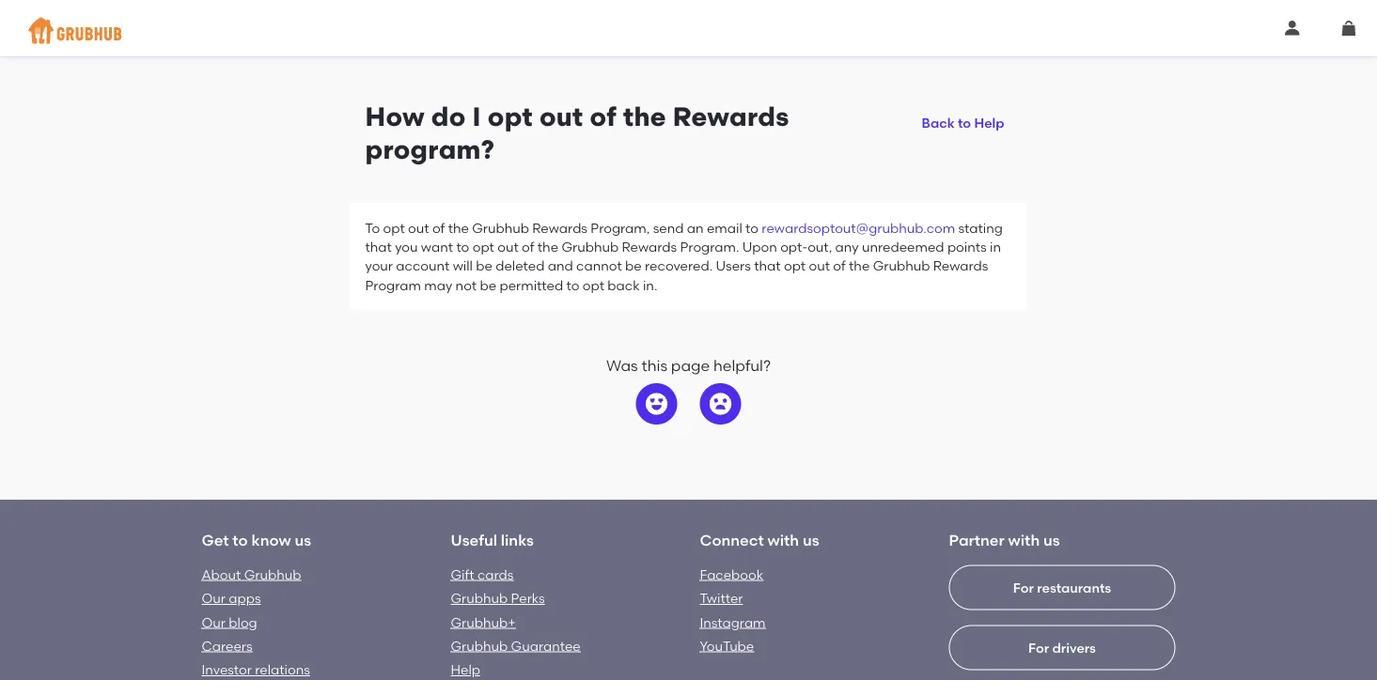 Task type: locate. For each thing, give the bounding box(es) containing it.
us
[[295, 532, 311, 550], [803, 532, 820, 550], [1044, 532, 1060, 550]]

was this page helpful?
[[606, 356, 771, 375]]

partner with us
[[949, 532, 1060, 550]]

help down grubhub+ 'link'
[[451, 662, 480, 678]]

1 vertical spatial that
[[754, 258, 781, 274]]

to right back
[[958, 115, 971, 131]]

out right i
[[540, 101, 583, 133]]

with
[[768, 532, 799, 550], [1009, 532, 1040, 550]]

0 horizontal spatial us
[[295, 532, 311, 550]]

twitter link
[[700, 591, 743, 607]]

opt-
[[781, 239, 808, 255]]

helpful?
[[714, 356, 771, 375]]

1 vertical spatial for
[[1029, 640, 1049, 656]]

opt up will
[[473, 239, 494, 255]]

us for connect with us
[[803, 532, 820, 550]]

us right know
[[295, 532, 311, 550]]

stating that you want to opt out of the grubhub rewards program.  upon opt-out, any unredeemed points in your account will be deleted and cannot be recovered. users that opt out of the grubhub rewards program may not be permitted to opt back in.
[[365, 220, 1003, 293]]

cannot
[[577, 258, 622, 274]]

opt
[[488, 101, 533, 133], [383, 220, 405, 236], [473, 239, 494, 255], [784, 258, 806, 274], [583, 277, 605, 293]]

in
[[990, 239, 1001, 255]]

grubhub logo image
[[28, 12, 122, 49]]

that
[[365, 239, 392, 255], [754, 258, 781, 274]]

3 us from the left
[[1044, 532, 1060, 550]]

twitter
[[700, 591, 743, 607]]

for for for drivers
[[1029, 640, 1049, 656]]

drivers
[[1053, 640, 1096, 656]]

out
[[540, 101, 583, 133], [408, 220, 429, 236], [498, 239, 519, 255], [809, 258, 830, 274]]

small image
[[1285, 21, 1300, 36]]

the
[[623, 101, 666, 133], [448, 220, 469, 236], [538, 239, 559, 255], [849, 258, 870, 274]]

with right connect
[[768, 532, 799, 550]]

2 with from the left
[[1009, 532, 1040, 550]]

1 with from the left
[[768, 532, 799, 550]]

our apps link
[[202, 591, 261, 607]]

about grubhub our apps our                                     blog careers investor                                     relations
[[202, 567, 310, 678]]

was
[[606, 356, 638, 375]]

our
[[202, 591, 226, 607], [202, 615, 226, 631]]

in.
[[643, 277, 658, 293]]

for
[[1013, 580, 1034, 596], [1029, 640, 1049, 656]]

0 vertical spatial our
[[202, 591, 226, 607]]

grubhub down unredeemed in the right top of the page
[[873, 258, 930, 274]]

to up will
[[456, 239, 470, 255]]

to up upon
[[746, 220, 759, 236]]

grubhub+
[[451, 615, 516, 631]]

us up for restaurants
[[1044, 532, 1060, 550]]

grubhub up cannot
[[562, 239, 619, 255]]

i
[[473, 101, 481, 133]]

for left drivers
[[1029, 640, 1049, 656]]

for left restaurants
[[1013, 580, 1034, 596]]

0 vertical spatial for
[[1013, 580, 1034, 596]]

useful links
[[451, 532, 534, 550]]

program.
[[680, 239, 739, 255]]

2 us from the left
[[803, 532, 820, 550]]

program
[[365, 277, 421, 293]]

rewards
[[673, 101, 790, 133], [533, 220, 588, 236], [622, 239, 677, 255], [934, 258, 989, 274]]

to opt out of the grubhub rewards program, send an email to rewardsoptout@grubhub.com
[[365, 220, 956, 236]]

get to know us
[[202, 532, 311, 550]]

partner
[[949, 532, 1005, 550]]

1 vertical spatial help
[[451, 662, 480, 678]]

of inside how do i opt out of the rewards program?
[[590, 101, 617, 133]]

grubhub
[[472, 220, 529, 236], [562, 239, 619, 255], [873, 258, 930, 274], [244, 567, 301, 583], [451, 591, 508, 607], [451, 639, 508, 655]]

permitted
[[500, 277, 563, 293]]

instagram
[[700, 615, 766, 631]]

facebook link
[[700, 567, 764, 583]]

our up careers
[[202, 615, 226, 631]]

0 vertical spatial help
[[975, 115, 1005, 131]]

0 horizontal spatial with
[[768, 532, 799, 550]]

for restaurants link
[[949, 566, 1176, 681]]

1 vertical spatial our
[[202, 615, 226, 631]]

facebook twitter instagram youtube
[[700, 567, 766, 655]]

0 horizontal spatial help
[[451, 662, 480, 678]]

an
[[687, 220, 704, 236]]

1 our from the top
[[202, 591, 226, 607]]

2 our from the top
[[202, 615, 226, 631]]

page
[[671, 356, 710, 375]]

be right not
[[480, 277, 497, 293]]

with right partner
[[1009, 532, 1040, 550]]

may
[[424, 277, 453, 293]]

the inside how do i opt out of the rewards program?
[[623, 101, 666, 133]]

0 horizontal spatial that
[[365, 239, 392, 255]]

unredeemed
[[862, 239, 945, 255]]

email
[[707, 220, 743, 236]]

recovered.
[[645, 258, 713, 274]]

our down the about
[[202, 591, 226, 607]]

to
[[958, 115, 971, 131], [746, 220, 759, 236], [456, 239, 470, 255], [567, 277, 580, 293], [233, 532, 248, 550]]

be
[[476, 258, 493, 274], [625, 258, 642, 274], [480, 277, 497, 293]]

that down upon
[[754, 258, 781, 274]]

opt right i
[[488, 101, 533, 133]]

grubhub down grubhub+ 'link'
[[451, 639, 508, 655]]

1 horizontal spatial us
[[803, 532, 820, 550]]

stating
[[959, 220, 1003, 236]]

relations
[[255, 662, 310, 678]]

help right back
[[975, 115, 1005, 131]]

to down 'and'
[[567, 277, 580, 293]]

2 horizontal spatial us
[[1044, 532, 1060, 550]]

with for connect
[[768, 532, 799, 550]]

of
[[590, 101, 617, 133], [432, 220, 445, 236], [522, 239, 535, 255], [833, 258, 846, 274]]

blog
[[229, 615, 257, 631]]

gift cards link
[[451, 567, 514, 583]]

help
[[975, 115, 1005, 131], [451, 662, 480, 678]]

that up your
[[365, 239, 392, 255]]

1 horizontal spatial with
[[1009, 532, 1040, 550]]

links
[[501, 532, 534, 550]]

rewardsoptout@grubhub.com link
[[762, 220, 956, 236]]

grubhub down know
[[244, 567, 301, 583]]

us right connect
[[803, 532, 820, 550]]

grubhub inside about grubhub our apps our                                     blog careers investor                                     relations
[[244, 567, 301, 583]]

for for for restaurants
[[1013, 580, 1034, 596]]

this page was not helpful image
[[709, 393, 732, 416]]



Task type: vqa. For each thing, say whether or not it's contained in the screenshot.
Eggs (2)'s svg image
no



Task type: describe. For each thing, give the bounding box(es) containing it.
connect with us
[[700, 532, 820, 550]]

be up the "back"
[[625, 258, 642, 274]]

investor
[[202, 662, 252, 678]]

deleted
[[496, 258, 545, 274]]

back
[[608, 277, 640, 293]]

any
[[836, 239, 859, 255]]

grubhub guarantee link
[[451, 639, 581, 655]]

gift cards grubhub perks grubhub+ grubhub guarantee help
[[451, 567, 581, 678]]

for restaurants
[[1013, 580, 1112, 596]]

not
[[456, 277, 477, 293]]

youtube link
[[700, 639, 754, 655]]

facebook
[[700, 567, 764, 583]]

back to help
[[922, 115, 1005, 131]]

grubhub+ link
[[451, 615, 516, 631]]

perks
[[511, 591, 545, 607]]

this
[[642, 356, 668, 375]]

account
[[396, 258, 450, 274]]

out down out,
[[809, 258, 830, 274]]

for drivers link
[[949, 626, 1176, 681]]

this page was helpful image
[[646, 393, 668, 416]]

help inside the 'gift cards grubhub perks grubhub+ grubhub guarantee help'
[[451, 662, 480, 678]]

upon
[[743, 239, 777, 255]]

1 horizontal spatial help
[[975, 115, 1005, 131]]

gift
[[451, 567, 474, 583]]

be right will
[[476, 258, 493, 274]]

program?
[[365, 134, 495, 165]]

and
[[548, 258, 573, 274]]

will
[[453, 258, 473, 274]]

opt down opt- at the top right of page
[[784, 258, 806, 274]]

about
[[202, 567, 241, 583]]

our                                     blog link
[[202, 615, 257, 631]]

us for partner with us
[[1044, 532, 1060, 550]]

help link
[[451, 662, 480, 678]]

out up deleted
[[498, 239, 519, 255]]

instagram link
[[700, 615, 766, 631]]

rewardsoptout@grubhub.com
[[762, 220, 956, 236]]

careers
[[202, 639, 253, 655]]

with for partner
[[1009, 532, 1040, 550]]

do
[[431, 101, 466, 133]]

1 us from the left
[[295, 532, 311, 550]]

small image
[[1342, 21, 1357, 36]]

careers link
[[202, 639, 253, 655]]

out up the you
[[408, 220, 429, 236]]

0 vertical spatial that
[[365, 239, 392, 255]]

about grubhub link
[[202, 567, 301, 583]]

want
[[421, 239, 453, 255]]

1 horizontal spatial that
[[754, 258, 781, 274]]

apps
[[229, 591, 261, 607]]

rewards inside how do i opt out of the rewards program?
[[673, 101, 790, 133]]

useful
[[451, 532, 497, 550]]

opt inside how do i opt out of the rewards program?
[[488, 101, 533, 133]]

out inside how do i opt out of the rewards program?
[[540, 101, 583, 133]]

to right get at left bottom
[[233, 532, 248, 550]]

opt right to at top
[[383, 220, 405, 236]]

points
[[948, 239, 987, 255]]

cards
[[478, 567, 514, 583]]

grubhub down gift cards link
[[451, 591, 508, 607]]

know
[[252, 532, 291, 550]]

back to help link
[[915, 101, 1012, 134]]

get
[[202, 532, 229, 550]]

program,
[[591, 220, 650, 236]]

out,
[[808, 239, 832, 255]]

you
[[395, 239, 418, 255]]

to
[[365, 220, 380, 236]]

how
[[365, 101, 425, 133]]

for drivers
[[1029, 640, 1096, 656]]

opt down cannot
[[583, 277, 605, 293]]

youtube
[[700, 639, 754, 655]]

your
[[365, 258, 393, 274]]

grubhub perks link
[[451, 591, 545, 607]]

how do i opt out of the rewards program?
[[365, 101, 790, 165]]

back
[[922, 115, 955, 131]]

send
[[653, 220, 684, 236]]

investor                                     relations link
[[202, 662, 310, 678]]

users
[[716, 258, 751, 274]]

guarantee
[[511, 639, 581, 655]]

grubhub up deleted
[[472, 220, 529, 236]]

restaurants
[[1037, 580, 1112, 596]]

connect
[[700, 532, 764, 550]]



